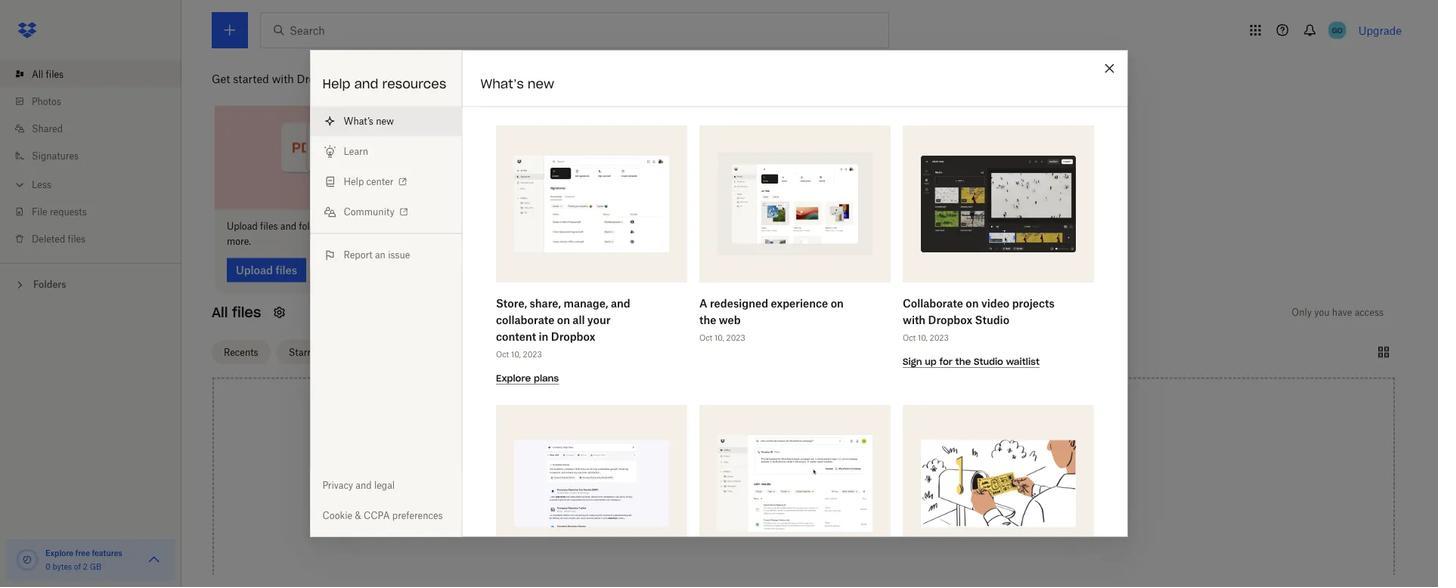 Task type: locate. For each thing, give the bounding box(es) containing it.
drop
[[742, 480, 767, 492]]

with
[[272, 72, 294, 85], [768, 221, 787, 233], [902, 313, 925, 326]]

0 horizontal spatial with
[[272, 72, 294, 85]]

with right started
[[272, 72, 294, 85]]

explore
[[496, 372, 531, 384], [45, 549, 73, 558]]

sign up for the studio waitlist
[[902, 356, 1039, 367]]

0 vertical spatial new
[[528, 76, 554, 92]]

file
[[32, 206, 47, 217]]

what's new button
[[310, 106, 462, 136]]

1 horizontal spatial all
[[212, 304, 228, 322]]

1 horizontal spatial what's new
[[480, 76, 554, 92]]

all up photos
[[32, 68, 43, 80]]

files left "offline"
[[600, 221, 618, 233]]

0 vertical spatial what's
[[480, 76, 524, 92]]

what's new inside button
[[344, 116, 394, 127]]

explore left plans
[[496, 372, 531, 384]]

get started with dropbox
[[212, 72, 339, 85]]

upload files and folders to edit, share, sign, and more.
[[227, 221, 430, 248]]

all files inside list item
[[32, 68, 64, 80]]

0 vertical spatial the
[[699, 313, 716, 326]]

in
[[538, 330, 548, 343]]

drop files here to upload
[[742, 480, 865, 492]]

2023 down web
[[726, 333, 745, 342]]

0 vertical spatial dropbox
[[297, 72, 339, 85]]

and left control
[[823, 221, 839, 233]]

files up photos
[[46, 68, 64, 80]]

access.
[[720, 236, 751, 248]]

1 horizontal spatial what's
[[480, 76, 524, 92]]

and right manage,
[[610, 296, 630, 309]]

what's
[[480, 76, 524, 92], [344, 116, 373, 127]]

share, up collaborate
[[529, 296, 561, 309]]

files inside all files link
[[46, 68, 64, 80]]

1 vertical spatial help
[[344, 176, 364, 188]]

0 horizontal spatial 10,
[[511, 349, 520, 359]]

on
[[502, 221, 513, 233], [587, 221, 597, 233], [830, 296, 843, 309], [965, 296, 978, 309], [557, 313, 570, 326]]

10, up the up
[[917, 333, 927, 342]]

0 vertical spatial what's new
[[480, 76, 554, 92]]

desktop
[[515, 221, 550, 233]]

2
[[83, 562, 88, 572]]

0 vertical spatial share,
[[363, 221, 388, 233]]

learn link
[[310, 136, 462, 167]]

dropbox image
[[12, 15, 42, 45]]

deleted files
[[32, 233, 86, 245]]

to inside install on desktop to work on files offline and stay synced.
[[552, 221, 561, 233]]

all files up recents button
[[212, 304, 261, 322]]

0 horizontal spatial to
[[331, 221, 339, 233]]

studio left waitlist
[[973, 356, 1003, 367]]

share,
[[363, 221, 388, 233], [529, 296, 561, 309]]

the entry point screen of dropbox sign image
[[514, 155, 669, 252]]

files right deleted
[[68, 233, 86, 245]]

deleted
[[32, 233, 65, 245]]

help for help center
[[344, 176, 364, 188]]

a redesigned experience on the web oct 10, 2023
[[699, 296, 843, 342]]

2 horizontal spatial 2023
[[929, 333, 948, 342]]

shared
[[32, 123, 63, 134]]

1 horizontal spatial explore
[[496, 372, 531, 384]]

1 vertical spatial share,
[[529, 296, 561, 309]]

0 horizontal spatial what's
[[344, 116, 373, 127]]

help for help and resources
[[322, 76, 350, 92]]

1 horizontal spatial new
[[528, 76, 554, 92]]

collaborate
[[496, 313, 554, 326]]

report
[[344, 250, 373, 261]]

started
[[233, 72, 269, 85]]

to left work
[[552, 221, 561, 233]]

0 horizontal spatial all files
[[32, 68, 64, 80]]

shared link
[[12, 115, 181, 142]]

starred
[[289, 347, 321, 358]]

plans
[[533, 372, 559, 384]]

0 horizontal spatial what's new
[[344, 116, 394, 127]]

1 vertical spatial dropbox
[[928, 313, 972, 326]]

1 horizontal spatial share,
[[529, 296, 561, 309]]

explore inside the explore free features 0 bytes of 2 gb
[[45, 549, 73, 558]]

upload
[[227, 221, 258, 233]]

1 vertical spatial what's new
[[344, 116, 394, 127]]

2 horizontal spatial dropbox
[[928, 313, 972, 326]]

0 horizontal spatial dropbox
[[297, 72, 339, 85]]

dropbox down all
[[551, 330, 595, 343]]

and inside store, share, manage, and collaborate on all your content in dropbox oct 10, 2023
[[610, 296, 630, 309]]

0 vertical spatial all
[[32, 68, 43, 80]]

0 vertical spatial all files
[[32, 68, 64, 80]]

to
[[331, 221, 339, 233], [552, 221, 561, 233], [818, 480, 828, 492]]

to inside upload files and folders to edit, share, sign, and more.
[[331, 221, 339, 233]]

cookie
[[322, 510, 352, 522]]

to right here
[[818, 480, 828, 492]]

learn
[[344, 146, 368, 157]]

less
[[32, 179, 51, 190]]

1 vertical spatial explore
[[45, 549, 73, 558]]

all files link
[[12, 60, 181, 88]]

signatures
[[32, 150, 79, 161]]

0 vertical spatial studio
[[975, 313, 1009, 326]]

install
[[473, 221, 500, 233]]

on left all
[[557, 313, 570, 326]]

1 vertical spatial what's
[[344, 116, 373, 127]]

what's new
[[480, 76, 554, 92], [344, 116, 394, 127]]

0 horizontal spatial all
[[32, 68, 43, 80]]

files inside share files with anyone and control edit or view access.
[[748, 221, 765, 233]]

to for install on desktop to work on files offline and stay synced.
[[552, 221, 561, 233]]

your
[[587, 313, 610, 326]]

experience
[[770, 296, 828, 309]]

with for files
[[768, 221, 787, 233]]

0 horizontal spatial 2023
[[522, 349, 542, 359]]

10, down web
[[714, 333, 724, 342]]

with dropbox studio, users can collaborate on video projects image
[[921, 155, 1076, 252]]

2023 down in
[[522, 349, 542, 359]]

folders
[[33, 279, 66, 290]]

0 vertical spatial with
[[272, 72, 294, 85]]

files inside install on desktop to work on files offline and stay synced.
[[600, 221, 618, 233]]

files inside upload files and folders to edit, share, sign, and more.
[[260, 221, 278, 233]]

list
[[0, 51, 181, 263]]

on up synced.
[[502, 221, 513, 233]]

on right experience
[[830, 296, 843, 309]]

gb
[[90, 562, 101, 572]]

files right share
[[748, 221, 765, 233]]

2 horizontal spatial 10,
[[917, 333, 927, 342]]

anyone
[[789, 221, 820, 233]]

0 horizontal spatial new
[[376, 116, 394, 127]]

1 vertical spatial with
[[768, 221, 787, 233]]

the right for
[[955, 356, 971, 367]]

to for drop files here to upload
[[818, 480, 828, 492]]

10, inside 'a redesigned experience on the web oct 10, 2023'
[[714, 333, 724, 342]]

help up the what's new button
[[322, 76, 350, 92]]

files up recents
[[232, 304, 261, 322]]

10, down content
[[511, 349, 520, 359]]

share, down community
[[363, 221, 388, 233]]

oct down the 'a'
[[699, 333, 712, 342]]

1 horizontal spatial all files
[[212, 304, 261, 322]]

sign
[[902, 356, 922, 367]]

all up recents button
[[212, 304, 228, 322]]

2 horizontal spatial with
[[902, 313, 925, 326]]

to left edit,
[[331, 221, 339, 233]]

and
[[354, 76, 378, 92], [280, 221, 296, 233], [413, 221, 430, 233], [650, 221, 666, 233], [823, 221, 839, 233], [610, 296, 630, 309], [356, 480, 372, 491]]

0 horizontal spatial the
[[699, 313, 716, 326]]

collaborate on video projects with dropbox studio oct 10, 2023
[[902, 296, 1054, 342]]

files
[[46, 68, 64, 80], [260, 221, 278, 233], [600, 221, 618, 233], [748, 221, 765, 233], [68, 233, 86, 245], [232, 304, 261, 322], [770, 480, 790, 492]]

less image
[[12, 177, 27, 192]]

edit
[[874, 221, 890, 233]]

0 vertical spatial help
[[322, 76, 350, 92]]

1 horizontal spatial 2023
[[726, 333, 745, 342]]

1 horizontal spatial dropbox
[[551, 330, 595, 343]]

and inside install on desktop to work on files offline and stay synced.
[[650, 221, 666, 233]]

2 vertical spatial with
[[902, 313, 925, 326]]

get
[[212, 72, 230, 85]]

all files up photos
[[32, 68, 64, 80]]

and right "offline"
[[650, 221, 666, 233]]

control
[[841, 221, 871, 233]]

list containing all files
[[0, 51, 181, 263]]

dropbox down collaborate
[[928, 313, 972, 326]]

0 horizontal spatial share,
[[363, 221, 388, 233]]

2023
[[726, 333, 745, 342], [929, 333, 948, 342], [522, 349, 542, 359]]

2 horizontal spatial to
[[818, 480, 828, 492]]

dropbox right started
[[297, 72, 339, 85]]

1 horizontal spatial to
[[552, 221, 561, 233]]

1 vertical spatial new
[[376, 116, 394, 127]]

what's inside button
[[344, 116, 373, 127]]

0 horizontal spatial explore
[[45, 549, 73, 558]]

2023 up for
[[929, 333, 948, 342]]

all
[[572, 313, 584, 326]]

explore up bytes
[[45, 549, 73, 558]]

all files list item
[[0, 60, 181, 88]]

cookie & ccpa preferences
[[322, 510, 443, 522]]

on left video
[[965, 296, 978, 309]]

new
[[528, 76, 554, 92], [376, 116, 394, 127]]

starred button
[[276, 341, 333, 365]]

with for started
[[272, 72, 294, 85]]

2 horizontal spatial oct
[[902, 333, 915, 342]]

stay
[[473, 236, 491, 248]]

issue
[[388, 250, 410, 261]]

for
[[939, 356, 952, 367]]

0 horizontal spatial oct
[[496, 349, 509, 359]]

manage,
[[563, 296, 608, 309]]

with inside share files with anyone and control edit or view access.
[[768, 221, 787, 233]]

all files
[[32, 68, 64, 80], [212, 304, 261, 322]]

community
[[344, 206, 395, 218]]

recents
[[224, 347, 258, 358]]

web
[[718, 313, 740, 326]]

help
[[322, 76, 350, 92], [344, 176, 364, 188]]

with down collaborate
[[902, 313, 925, 326]]

studio down video
[[975, 313, 1009, 326]]

photos
[[32, 96, 61, 107]]

oct up sign
[[902, 333, 915, 342]]

1 horizontal spatial the
[[955, 356, 971, 367]]

files right "upload"
[[260, 221, 278, 233]]

a
[[699, 296, 707, 309]]

explore free features 0 bytes of 2 gb
[[45, 549, 122, 572]]

help inside help center link
[[344, 176, 364, 188]]

community link
[[310, 197, 462, 227]]

1 horizontal spatial oct
[[699, 333, 712, 342]]

explore inside help and resources 'dialog'
[[496, 372, 531, 384]]

files inside 'deleted files' link
[[68, 233, 86, 245]]

studio
[[975, 313, 1009, 326], [973, 356, 1003, 367]]

1 horizontal spatial with
[[768, 221, 787, 233]]

2 vertical spatial dropbox
[[551, 330, 595, 343]]

1 horizontal spatial 10,
[[714, 333, 724, 342]]

help left center
[[344, 176, 364, 188]]

collaborate
[[902, 296, 963, 309]]

report an issue link
[[310, 240, 462, 270]]

0 vertical spatial explore
[[496, 372, 531, 384]]

with left anyone
[[768, 221, 787, 233]]

oct down content
[[496, 349, 509, 359]]

the down the 'a'
[[699, 313, 716, 326]]



Task type: vqa. For each thing, say whether or not it's contained in the screenshot.
YOU'RE
no



Task type: describe. For each thing, give the bounding box(es) containing it.
access
[[1355, 307, 1384, 319]]

more.
[[227, 236, 251, 248]]

edit,
[[342, 221, 360, 233]]

files left here
[[770, 480, 790, 492]]

share, inside store, share, manage, and collaborate on all your content in dropbox oct 10, 2023
[[529, 296, 561, 309]]

on inside store, share, manage, and collaborate on all your content in dropbox oct 10, 2023
[[557, 313, 570, 326]]

studio inside collaborate on video projects with dropbox studio oct 10, 2023
[[975, 313, 1009, 326]]

with inside collaborate on video projects with dropbox studio oct 10, 2023
[[902, 313, 925, 326]]

and left the folders
[[280, 221, 296, 233]]

the all files section of dropbox image
[[717, 152, 872, 255]]

share, inside upload files and folders to edit, share, sign, and more.
[[363, 221, 388, 233]]

an
[[375, 250, 386, 261]]

oct inside collaborate on video projects with dropbox studio oct 10, 2023
[[902, 333, 915, 342]]

synced.
[[494, 236, 526, 248]]

video
[[981, 296, 1009, 309]]

view
[[904, 221, 923, 233]]

resources
[[382, 76, 446, 92]]

ccpa
[[364, 510, 390, 522]]

&
[[355, 510, 361, 522]]

report an issue
[[344, 250, 410, 261]]

2023 inside 'a redesigned experience on the web oct 10, 2023'
[[726, 333, 745, 342]]

store, share, manage, and collaborate on all your content in dropbox oct 10, 2023
[[496, 296, 630, 359]]

10, inside store, share, manage, and collaborate on all your content in dropbox oct 10, 2023
[[511, 349, 520, 359]]

2023 inside collaborate on video projects with dropbox studio oct 10, 2023
[[929, 333, 948, 342]]

the inside 'a redesigned experience on the web oct 10, 2023'
[[699, 313, 716, 326]]

and right 'sign,'
[[413, 221, 430, 233]]

1 vertical spatial the
[[955, 356, 971, 367]]

dash answer screen image
[[514, 440, 669, 527]]

store,
[[496, 296, 527, 309]]

on inside collaborate on video projects with dropbox studio oct 10, 2023
[[965, 296, 978, 309]]

1 vertical spatial studio
[[973, 356, 1003, 367]]

privacy and legal
[[322, 480, 395, 491]]

2023 inside store, share, manage, and collaborate on all your content in dropbox oct 10, 2023
[[522, 349, 542, 359]]

recents button
[[212, 341, 270, 365]]

someone looking at a paper coupon image
[[921, 440, 1076, 527]]

upgrade
[[1358, 24, 1402, 37]]

up
[[924, 356, 936, 367]]

upgrade link
[[1358, 24, 1402, 37]]

content
[[496, 330, 536, 343]]

privacy and legal link
[[310, 471, 462, 501]]

share files with anyone and control edit or view access.
[[720, 221, 923, 248]]

10, inside collaborate on video projects with dropbox studio oct 10, 2023
[[917, 333, 927, 342]]

sign up for the studio waitlist link
[[902, 354, 1039, 368]]

only you have access
[[1292, 307, 1384, 319]]

here
[[793, 480, 815, 492]]

1 vertical spatial all
[[212, 304, 228, 322]]

oct inside store, share, manage, and collaborate on all your content in dropbox oct 10, 2023
[[496, 349, 509, 359]]

legal
[[374, 480, 395, 491]]

photos link
[[12, 88, 181, 115]]

folders button
[[0, 273, 181, 295]]

or
[[892, 221, 901, 233]]

all inside all files link
[[32, 68, 43, 80]]

features
[[92, 549, 122, 558]]

dropbox ai helps users search for files in their folders image
[[717, 435, 872, 532]]

on right work
[[587, 221, 597, 233]]

0
[[45, 562, 50, 572]]

1 vertical spatial all files
[[212, 304, 261, 322]]

file requests link
[[12, 198, 181, 225]]

new inside button
[[376, 116, 394, 127]]

sign,
[[391, 221, 411, 233]]

deleted files link
[[12, 225, 181, 253]]

you
[[1314, 307, 1330, 319]]

install on desktop to work on files offline and stay synced.
[[473, 221, 666, 248]]

on inside 'a redesigned experience on the web oct 10, 2023'
[[830, 296, 843, 309]]

share
[[720, 221, 745, 233]]

explore for explore free features 0 bytes of 2 gb
[[45, 549, 73, 558]]

signatures link
[[12, 142, 181, 169]]

folders
[[299, 221, 328, 233]]

explore plans
[[496, 372, 559, 384]]

quota usage element
[[15, 548, 39, 572]]

file requests
[[32, 206, 87, 217]]

projects
[[1012, 296, 1054, 309]]

requests
[[50, 206, 87, 217]]

dropbox inside collaborate on video projects with dropbox studio oct 10, 2023
[[928, 313, 972, 326]]

work
[[563, 221, 584, 233]]

bytes
[[52, 562, 72, 572]]

cookie & ccpa preferences button
[[310, 501, 462, 531]]

explore plans link
[[496, 371, 559, 384]]

upload
[[831, 480, 865, 492]]

have
[[1332, 307, 1352, 319]]

help and resources
[[322, 76, 446, 92]]

preferences
[[392, 510, 443, 522]]

oct inside 'a redesigned experience on the web oct 10, 2023'
[[699, 333, 712, 342]]

and left legal
[[356, 480, 372, 491]]

of
[[74, 562, 81, 572]]

explore for explore plans
[[496, 372, 531, 384]]

offline
[[620, 221, 647, 233]]

help center link
[[310, 167, 462, 197]]

dropbox inside store, share, manage, and collaborate on all your content in dropbox oct 10, 2023
[[551, 330, 595, 343]]

free
[[75, 549, 90, 558]]

help center
[[344, 176, 394, 188]]

help and resources dialog
[[310, 50, 1128, 587]]

and up the what's new button
[[354, 76, 378, 92]]

center
[[366, 176, 394, 188]]

and inside share files with anyone and control edit or view access.
[[823, 221, 839, 233]]

only
[[1292, 307, 1312, 319]]

redesigned
[[710, 296, 768, 309]]



